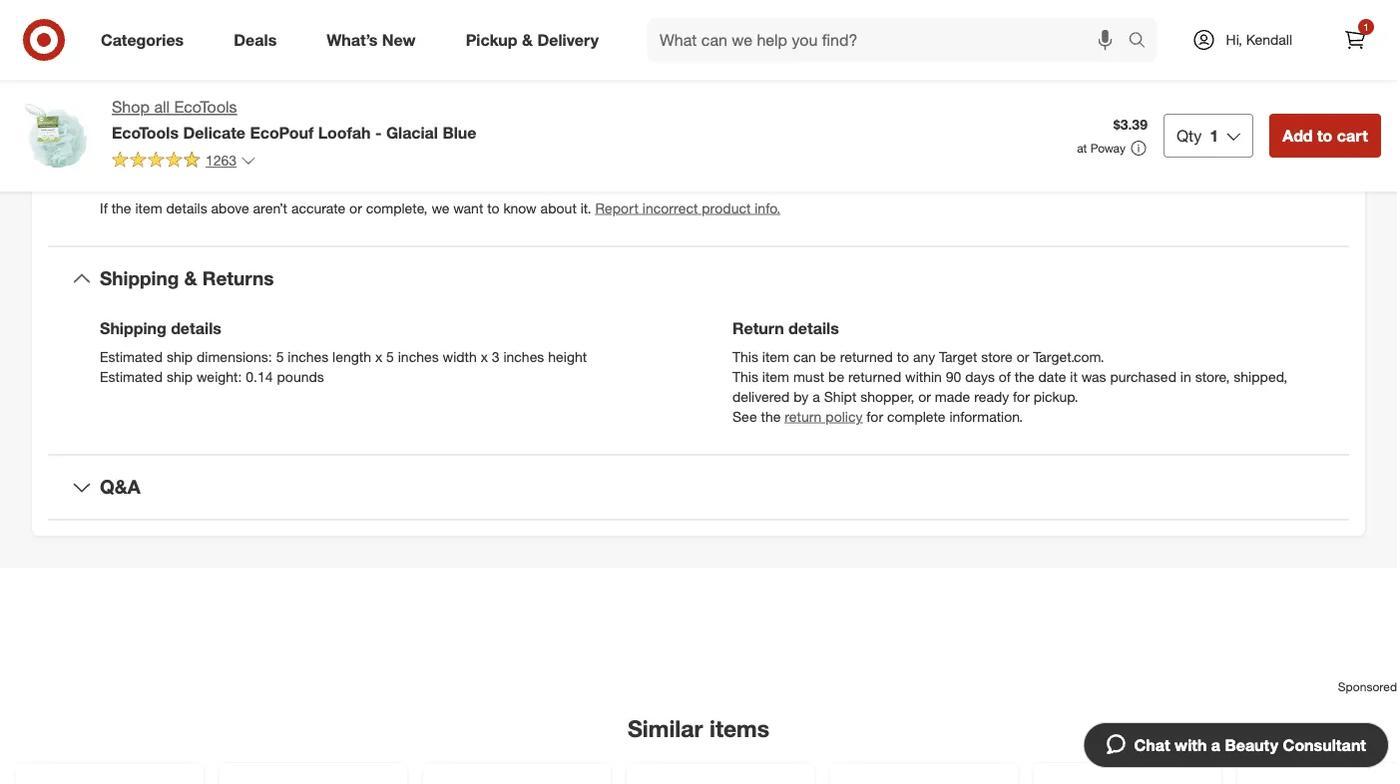 Task type: locate. For each thing, give the bounding box(es) containing it.
1 horizontal spatial x
[[481, 348, 488, 365]]

see
[[733, 408, 757, 425]]

0 horizontal spatial a
[[813, 388, 820, 405]]

& left returns
[[184, 267, 197, 290]]

be up 'shipt'
[[828, 368, 844, 385]]

info.
[[755, 199, 780, 217]]

2 5 from the left
[[386, 348, 394, 365]]

details up the can
[[788, 319, 839, 338]]

0 vertical spatial :
[[233, 73, 237, 91]]

we
[[432, 199, 450, 217]]

ecotools down item number (dpci) : 037-08-3593
[[174, 97, 237, 117]]

0 vertical spatial &
[[522, 30, 533, 49]]

hi,
[[1226, 31, 1242, 48]]

1 vertical spatial or
[[1017, 348, 1029, 365]]

1 vertical spatial a
[[1211, 735, 1221, 755]]

qty
[[1177, 126, 1202, 145]]

details inside return details this item can be returned to any target store or target.com. this item must be returned within 90 days of the date it was purchased in store, shipped, delivered by a shipt shopper, or made ready for pickup. see the return policy for complete information.
[[788, 319, 839, 338]]

$3.39
[[1114, 116, 1148, 133]]

0 horizontal spatial :
[[140, 134, 144, 152]]

inches up pounds
[[288, 348, 329, 365]]

imported
[[148, 134, 206, 152]]

1 this from the top
[[733, 348, 758, 365]]

0.14
[[246, 368, 273, 385]]

to left any in the top of the page
[[897, 348, 909, 365]]

: left 037-
[[233, 73, 237, 91]]

store
[[981, 348, 1013, 365]]

consultant
[[1283, 735, 1366, 755]]

0 vertical spatial estimated
[[100, 348, 163, 365]]

1 vertical spatial 1
[[1210, 126, 1219, 145]]

for
[[1013, 388, 1030, 405], [867, 408, 883, 425]]

origin
[[100, 134, 140, 152]]

0 horizontal spatial 1
[[1210, 126, 1219, 145]]

shipt
[[824, 388, 857, 405]]

if
[[100, 199, 108, 217]]

0 vertical spatial 1
[[1363, 20, 1369, 33]]

1 vertical spatial ecotools
[[112, 123, 179, 142]]

0 vertical spatial or
[[349, 199, 362, 217]]

delivery
[[537, 30, 599, 49]]

or right store
[[1017, 348, 1029, 365]]

0 horizontal spatial for
[[867, 408, 883, 425]]

a right by
[[813, 388, 820, 405]]

1 shipping from the top
[[100, 267, 179, 290]]

this up delivered
[[733, 368, 758, 385]]

it.
[[581, 199, 591, 217]]

2 shipping from the top
[[100, 319, 166, 338]]

1 vertical spatial shipping
[[100, 319, 166, 338]]

item left the can
[[762, 348, 789, 365]]

x right length
[[375, 348, 382, 365]]

1 vertical spatial this
[[733, 368, 758, 385]]

deals
[[234, 30, 277, 49]]

target.com.
[[1033, 348, 1104, 365]]

inches right 3
[[503, 348, 544, 365]]

2 ship from the top
[[167, 368, 193, 385]]

returns
[[202, 267, 274, 290]]

1 horizontal spatial 5
[[386, 348, 394, 365]]

2 horizontal spatial the
[[1015, 368, 1035, 385]]

item
[[100, 73, 129, 91]]

0 vertical spatial to
[[1317, 126, 1333, 145]]

a inside return details this item can be returned to any target store or target.com. this item must be returned within 90 days of the date it was purchased in store, shipped, delivered by a shipt shopper, or made ready for pickup. see the return policy for complete information.
[[813, 388, 820, 405]]

ecotools
[[174, 97, 237, 117], [112, 123, 179, 142]]

or right accurate
[[349, 199, 362, 217]]

to right add
[[1317, 126, 1333, 145]]

be right the can
[[820, 348, 836, 365]]

what's
[[327, 30, 378, 49]]

accurate
[[291, 199, 346, 217]]

estimated down shipping & returns
[[100, 348, 163, 365]]

details
[[166, 199, 207, 217], [171, 319, 222, 338], [788, 319, 839, 338]]

5 right length
[[386, 348, 394, 365]]

ship left dimensions:
[[167, 348, 193, 365]]

1 horizontal spatial to
[[897, 348, 909, 365]]

ship left weight:
[[167, 368, 193, 385]]

similar
[[628, 715, 703, 743]]

: left imported
[[140, 134, 144, 152]]

ecopouf
[[250, 123, 314, 142]]

0 horizontal spatial or
[[349, 199, 362, 217]]

1 right the qty
[[1210, 126, 1219, 145]]

information.
[[949, 408, 1023, 425]]

estimated
[[100, 348, 163, 365], [100, 368, 163, 385]]

item up delivered
[[762, 368, 789, 385]]

08-
[[269, 73, 290, 91]]

or down within
[[918, 388, 931, 405]]

for right ready
[[1013, 388, 1030, 405]]

for down shopper,
[[867, 408, 883, 425]]

0 horizontal spatial x
[[375, 348, 382, 365]]

3 inches from the left
[[503, 348, 544, 365]]

in
[[1180, 368, 1191, 385]]

item number (dpci) : 037-08-3593
[[100, 73, 321, 91]]

policy
[[826, 408, 863, 425]]

x left 3
[[481, 348, 488, 365]]

shipping down shipping & returns
[[100, 319, 166, 338]]

5 up pounds
[[276, 348, 284, 365]]

q&a button
[[48, 456, 1349, 519]]

:
[[233, 73, 237, 91], [140, 134, 144, 152]]

the right if at top
[[111, 199, 131, 217]]

add to cart
[[1283, 126, 1368, 145]]

the right of
[[1015, 368, 1035, 385]]

& inside dropdown button
[[184, 267, 197, 290]]

shipped,
[[1234, 368, 1288, 385]]

the down delivered
[[761, 408, 781, 425]]

if the item details above aren't accurate or complete, we want to know about it. report incorrect product info.
[[100, 199, 780, 217]]

1 horizontal spatial &
[[522, 30, 533, 49]]

ecotools down shop
[[112, 123, 179, 142]]

0 vertical spatial ship
[[167, 348, 193, 365]]

0 horizontal spatial the
[[111, 199, 131, 217]]

at
[[1077, 141, 1087, 156]]

(dpci)
[[190, 73, 233, 91]]

0 vertical spatial shipping
[[100, 267, 179, 290]]

1 5 from the left
[[276, 348, 284, 365]]

1 vertical spatial &
[[184, 267, 197, 290]]

can
[[793, 348, 816, 365]]

1 vertical spatial ship
[[167, 368, 193, 385]]

2 estimated from the top
[[100, 368, 163, 385]]

0 horizontal spatial inches
[[288, 348, 329, 365]]

shipping & returns button
[[48, 247, 1349, 311]]

items
[[709, 715, 770, 743]]

know
[[503, 199, 537, 217]]

shipping inside shipping details estimated ship dimensions: 5 inches length x 5 inches width x 3 inches height estimated ship weight: 0.14 pounds
[[100, 319, 166, 338]]

shipping down if at top
[[100, 267, 179, 290]]

1 vertical spatial estimated
[[100, 368, 163, 385]]

inches left the 'width'
[[398, 348, 439, 365]]

shipping
[[100, 267, 179, 290], [100, 319, 166, 338]]

shipping & returns
[[100, 267, 274, 290]]

1 vertical spatial to
[[487, 199, 500, 217]]

1 horizontal spatial inches
[[398, 348, 439, 365]]

shopper,
[[860, 388, 914, 405]]

a right with
[[1211, 735, 1221, 755]]

0 vertical spatial the
[[111, 199, 131, 217]]

0 vertical spatial item
[[135, 199, 162, 217]]

pickup
[[466, 30, 517, 49]]

90
[[946, 368, 961, 385]]

deals link
[[217, 18, 302, 62]]

to
[[1317, 126, 1333, 145], [487, 199, 500, 217], [897, 348, 909, 365]]

add
[[1283, 126, 1313, 145]]

product
[[702, 199, 751, 217]]

details inside shipping details estimated ship dimensions: 5 inches length x 5 inches width x 3 inches height estimated ship weight: 0.14 pounds
[[171, 319, 222, 338]]

inches
[[288, 348, 329, 365], [398, 348, 439, 365], [503, 348, 544, 365]]

& right pickup on the left
[[522, 30, 533, 49]]

2 horizontal spatial inches
[[503, 348, 544, 365]]

to right want
[[487, 199, 500, 217]]

shipping for shipping details estimated ship dimensions: 5 inches length x 5 inches width x 3 inches height estimated ship weight: 0.14 pounds
[[100, 319, 166, 338]]

3593
[[290, 73, 321, 91]]

0 vertical spatial this
[[733, 348, 758, 365]]

shipping inside dropdown button
[[100, 267, 179, 290]]

must
[[793, 368, 824, 385]]

0 horizontal spatial 5
[[276, 348, 284, 365]]

be
[[820, 348, 836, 365], [828, 368, 844, 385]]

1 horizontal spatial a
[[1211, 735, 1221, 755]]

0 vertical spatial returned
[[840, 348, 893, 365]]

item right if at top
[[135, 199, 162, 217]]

to inside return details this item can be returned to any target store or target.com. this item must be returned within 90 days of the date it was purchased in store, shipped, delivered by a shipt shopper, or made ready for pickup. see the return policy for complete information.
[[897, 348, 909, 365]]

1 horizontal spatial 1
[[1363, 20, 1369, 33]]

returned
[[840, 348, 893, 365], [848, 368, 901, 385]]

2 vertical spatial to
[[897, 348, 909, 365]]

0 vertical spatial for
[[1013, 388, 1030, 405]]

the
[[111, 199, 131, 217], [1015, 368, 1035, 385], [761, 408, 781, 425]]

beauty
[[1225, 735, 1279, 755]]

return
[[785, 408, 822, 425]]

2 horizontal spatial to
[[1317, 126, 1333, 145]]

estimated left weight:
[[100, 368, 163, 385]]

0 vertical spatial ecotools
[[174, 97, 237, 117]]

1 right the kendall
[[1363, 20, 1369, 33]]

poway
[[1090, 141, 1126, 156]]

to inside button
[[1317, 126, 1333, 145]]

1 vertical spatial for
[[867, 408, 883, 425]]

categories
[[101, 30, 184, 49]]

1 vertical spatial returned
[[848, 368, 901, 385]]

this down return
[[733, 348, 758, 365]]

2 vertical spatial the
[[761, 408, 781, 425]]

image of ecotools delicate ecopouf loofah - glacial blue image
[[16, 96, 96, 176]]

2 vertical spatial or
[[918, 388, 931, 405]]

& for shipping
[[184, 267, 197, 290]]

What can we help you find? suggestions appear below search field
[[648, 18, 1133, 62]]

similar items region
[[0, 600, 1397, 784]]

0 horizontal spatial &
[[184, 267, 197, 290]]

details up dimensions:
[[171, 319, 222, 338]]

0 vertical spatial a
[[813, 388, 820, 405]]



Task type: vqa. For each thing, say whether or not it's contained in the screenshot.
bottom 'Delivery'
no



Task type: describe. For each thing, give the bounding box(es) containing it.
chat with a beauty consultant
[[1134, 735, 1366, 755]]

what's new
[[327, 30, 416, 49]]

was
[[1081, 368, 1106, 385]]

1 vertical spatial the
[[1015, 368, 1035, 385]]

origin : imported
[[100, 134, 206, 152]]

1 vertical spatial be
[[828, 368, 844, 385]]

cart
[[1337, 126, 1368, 145]]

dimensions:
[[197, 348, 272, 365]]

report
[[595, 199, 639, 217]]

1 vertical spatial item
[[762, 348, 789, 365]]

above
[[211, 199, 249, 217]]

days
[[965, 368, 995, 385]]

sponsored
[[1338, 679, 1397, 694]]

037-
[[241, 73, 269, 91]]

height
[[548, 348, 587, 365]]

1 ship from the top
[[167, 348, 193, 365]]

with
[[1175, 735, 1207, 755]]

target
[[939, 348, 977, 365]]

& for pickup
[[522, 30, 533, 49]]

details for return
[[788, 319, 839, 338]]

0 horizontal spatial to
[[487, 199, 500, 217]]

ready
[[974, 388, 1009, 405]]

2 this from the top
[[733, 368, 758, 385]]

details left the above
[[166, 199, 207, 217]]

by
[[794, 388, 809, 405]]

search
[[1119, 32, 1167, 51]]

aren't
[[253, 199, 287, 217]]

1 x from the left
[[375, 348, 382, 365]]

3
[[492, 348, 500, 365]]

pickup & delivery
[[466, 30, 599, 49]]

hi, kendall
[[1226, 31, 1292, 48]]

report incorrect product info. button
[[595, 198, 780, 218]]

about
[[541, 199, 577, 217]]

a inside button
[[1211, 735, 1221, 755]]

loofah
[[318, 123, 371, 142]]

chat with a beauty consultant button
[[1083, 723, 1389, 768]]

add to cart button
[[1270, 114, 1381, 158]]

details for shipping
[[171, 319, 222, 338]]

1 horizontal spatial or
[[918, 388, 931, 405]]

incorrect
[[642, 199, 698, 217]]

return details this item can be returned to any target store or target.com. this item must be returned within 90 days of the date it was purchased in store, shipped, delivered by a shipt shopper, or made ready for pickup. see the return policy for complete information.
[[733, 319, 1288, 425]]

q&a
[[100, 476, 141, 499]]

blue
[[442, 123, 476, 142]]

shipping for shipping & returns
[[100, 267, 179, 290]]

pickup & delivery link
[[449, 18, 624, 62]]

delivered
[[733, 388, 790, 405]]

-
[[375, 123, 382, 142]]

weight:
[[197, 368, 242, 385]]

complete,
[[366, 199, 428, 217]]

at poway
[[1077, 141, 1126, 156]]

delicate
[[183, 123, 245, 142]]

1 estimated from the top
[[100, 348, 163, 365]]

2 inches from the left
[[398, 348, 439, 365]]

within
[[905, 368, 942, 385]]

2 vertical spatial item
[[762, 368, 789, 385]]

1 horizontal spatial for
[[1013, 388, 1030, 405]]

1 horizontal spatial :
[[233, 73, 237, 91]]

want
[[453, 199, 483, 217]]

of
[[999, 368, 1011, 385]]

complete
[[887, 408, 946, 425]]

1263
[[206, 152, 237, 169]]

what's new link
[[310, 18, 441, 62]]

2 x from the left
[[481, 348, 488, 365]]

length
[[332, 348, 371, 365]]

qty 1
[[1177, 126, 1219, 145]]

it
[[1070, 368, 1078, 385]]

1 link
[[1333, 18, 1377, 62]]

1 horizontal spatial the
[[761, 408, 781, 425]]

shipping details estimated ship dimensions: 5 inches length x 5 inches width x 3 inches height estimated ship weight: 0.14 pounds
[[100, 319, 587, 385]]

1 inches from the left
[[288, 348, 329, 365]]

2 horizontal spatial or
[[1017, 348, 1029, 365]]

shop
[[112, 97, 150, 117]]

number
[[133, 73, 186, 91]]

search button
[[1119, 18, 1167, 66]]

shop all ecotools ecotools delicate ecopouf loofah - glacial blue
[[112, 97, 476, 142]]

0 vertical spatial be
[[820, 348, 836, 365]]

categories link
[[84, 18, 209, 62]]

glacial
[[386, 123, 438, 142]]

1 vertical spatial :
[[140, 134, 144, 152]]

similar items
[[628, 715, 770, 743]]

store,
[[1195, 368, 1230, 385]]

pickup.
[[1034, 388, 1078, 405]]

kendall
[[1246, 31, 1292, 48]]

all
[[154, 97, 170, 117]]

1263 link
[[112, 151, 257, 173]]

chat
[[1134, 735, 1170, 755]]

width
[[443, 348, 477, 365]]



